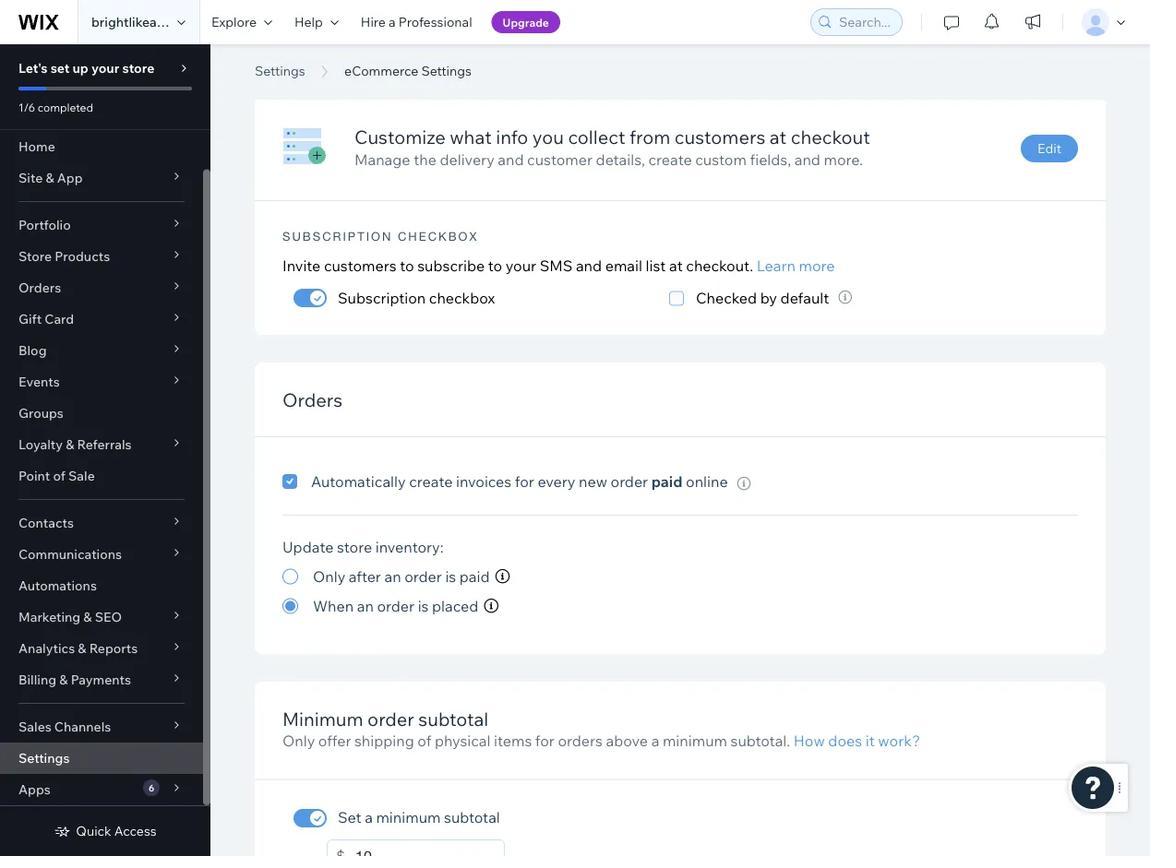 Task type: vqa. For each thing, say whether or not it's contained in the screenshot.
YOUR to the right
yes



Task type: describe. For each thing, give the bounding box(es) containing it.
seo
[[95, 609, 122, 625]]

site & app
[[18, 170, 83, 186]]

0 vertical spatial an
[[384, 568, 401, 586]]

1 horizontal spatial settings link
[[246, 62, 314, 80]]

2 to from the left
[[488, 256, 502, 275]]

minimum
[[282, 708, 363, 731]]

home
[[18, 138, 55, 155]]

loyalty & referrals button
[[0, 429, 203, 461]]

placed
[[432, 597, 478, 616]]

collect
[[568, 125, 625, 148]]

portfolio
[[18, 217, 71, 233]]

checkout
[[791, 125, 870, 148]]

hire a professional link
[[350, 0, 483, 44]]

sales channels
[[18, 719, 111, 735]]

at inside customize what info you collect from customers at checkout manage the delivery and customer details, create custom fields, and more.
[[770, 125, 787, 148]]

blog button
[[0, 335, 203, 366]]

0 vertical spatial only
[[313, 568, 345, 586]]

more
[[799, 256, 835, 275]]

products
[[55, 248, 110, 264]]

customize
[[354, 125, 446, 148]]

analytics
[[18, 641, 75, 657]]

subscription for subscription checkbox
[[338, 288, 426, 307]]

minimum order subtotal only offer shipping of physical items for orders above a minimum subtotal. how does it work?
[[282, 708, 920, 750]]

a inside minimum order subtotal only offer shipping of physical items for orders above a minimum subtotal. how does it work?
[[651, 732, 659, 750]]

loyalty & referrals
[[18, 437, 132, 453]]

the
[[414, 150, 436, 168]]

checked
[[696, 288, 757, 307]]

help button
[[283, 0, 350, 44]]

analytics & reports
[[18, 641, 138, 657]]

1 to from the left
[[400, 256, 414, 275]]

access
[[114, 823, 157, 839]]

automations link
[[0, 570, 203, 602]]

Enter amount text field
[[355, 840, 505, 857]]

order inside minimum order subtotal only offer shipping of physical items for orders above a minimum subtotal. how does it work?
[[367, 708, 414, 731]]

new
[[579, 473, 607, 491]]

subscription checkbox
[[282, 229, 479, 243]]

let's set up your store
[[18, 60, 154, 76]]

manage
[[354, 150, 410, 168]]

orders inside orders popup button
[[18, 280, 61, 296]]

1/6
[[18, 100, 35, 114]]

site & app button
[[0, 162, 203, 194]]

every
[[538, 473, 575, 491]]

store products button
[[0, 241, 203, 272]]

settings inside the "sidebar" element
[[18, 750, 70, 767]]

learn
[[757, 256, 795, 275]]

channels
[[54, 719, 111, 735]]

0 vertical spatial paid
[[651, 473, 682, 491]]

communications
[[18, 546, 122, 563]]

sales
[[18, 719, 51, 735]]

1 horizontal spatial your
[[506, 256, 536, 275]]

you
[[532, 125, 564, 148]]

your inside the "sidebar" element
[[91, 60, 119, 76]]

marketing
[[18, 609, 80, 625]]

0 horizontal spatial paid
[[459, 568, 490, 586]]

communications button
[[0, 539, 203, 570]]

sale
[[68, 468, 95, 484]]

customers inside customize what info you collect from customers at checkout manage the delivery and customer details, create custom fields, and more.
[[675, 125, 765, 148]]

quick
[[76, 823, 111, 839]]

more.
[[824, 150, 863, 168]]

custom
[[695, 150, 747, 168]]

subtotal.
[[731, 732, 790, 750]]

items
[[494, 732, 532, 750]]

store
[[18, 248, 52, 264]]

& for analytics
[[78, 641, 86, 657]]

checkbox
[[429, 288, 495, 307]]

1 horizontal spatial is
[[445, 568, 456, 586]]

blog
[[18, 342, 47, 359]]

gift
[[18, 311, 42, 327]]

site
[[18, 170, 43, 186]]

gift card
[[18, 311, 74, 327]]

shipping
[[354, 732, 414, 750]]

payments
[[71, 672, 131, 688]]

explore
[[211, 14, 257, 30]]

automatically create invoices for every new order paid online
[[311, 473, 728, 491]]

automations
[[18, 578, 97, 594]]

0 vertical spatial for
[[515, 473, 534, 491]]

loyalty
[[18, 437, 63, 453]]

billing
[[18, 672, 56, 688]]

update store inventory:
[[282, 538, 444, 557]]

1 horizontal spatial store
[[337, 538, 372, 557]]

point of sale
[[18, 468, 95, 484]]

0 horizontal spatial customers
[[324, 256, 397, 275]]

offer
[[318, 732, 351, 750]]

info tooltip image
[[495, 570, 510, 584]]

invite customers to subscribe to your sms and email list at checkout. learn more
[[282, 256, 835, 275]]

1 vertical spatial subtotal
[[444, 809, 500, 827]]

0 horizontal spatial an
[[357, 597, 374, 616]]

Search... field
[[833, 9, 896, 35]]

help
[[294, 14, 323, 30]]

orders button
[[0, 272, 203, 304]]

ecommerce settings down 'hire a professional'
[[255, 40, 589, 82]]

& for loyalty
[[66, 437, 74, 453]]

info
[[496, 125, 528, 148]]

how
[[794, 732, 825, 750]]

a for hire a professional
[[389, 14, 396, 30]]

1 vertical spatial create
[[409, 473, 453, 491]]

point of sale link
[[0, 461, 203, 492]]



Task type: locate. For each thing, give the bounding box(es) containing it.
0 vertical spatial settings link
[[246, 62, 314, 80]]

is up placed
[[445, 568, 456, 586]]

ecommerce settings
[[255, 40, 589, 82], [344, 63, 472, 79]]

info tooltip image right default
[[838, 291, 852, 304]]

1 vertical spatial only
[[282, 732, 315, 750]]

fields,
[[750, 150, 791, 168]]

of inside minimum order subtotal only offer shipping of physical items for orders above a minimum subtotal. how does it work?
[[418, 732, 431, 750]]

paid left online
[[651, 473, 682, 491]]

at right list
[[669, 256, 683, 275]]

an right after
[[384, 568, 401, 586]]

0 vertical spatial create
[[648, 150, 692, 168]]

0 vertical spatial is
[[445, 568, 456, 586]]

create inside customize what info you collect from customers at checkout manage the delivery and customer details, create custom fields, and more.
[[648, 150, 692, 168]]

& left reports
[[78, 641, 86, 657]]

set a minimum subtotal
[[338, 809, 500, 827]]

1 vertical spatial of
[[418, 732, 431, 750]]

sidebar element
[[0, 44, 210, 857]]

subscription checkbox
[[338, 288, 495, 307]]

for
[[515, 473, 534, 491], [535, 732, 555, 750]]

0 vertical spatial minimum
[[663, 732, 727, 750]]

1 vertical spatial your
[[506, 256, 536, 275]]

point
[[18, 468, 50, 484]]

1 vertical spatial customers
[[324, 256, 397, 275]]

default
[[780, 288, 829, 307]]

upgrade
[[503, 15, 549, 29]]

0 vertical spatial of
[[53, 468, 65, 484]]

settings down upgrade 'button'
[[454, 40, 589, 82]]

of left sale
[[53, 468, 65, 484]]

0 horizontal spatial at
[[669, 256, 683, 275]]

your
[[91, 60, 119, 76], [506, 256, 536, 275]]

customer
[[527, 150, 593, 168]]

and right sms
[[576, 256, 602, 275]]

0 vertical spatial info tooltip image
[[838, 291, 852, 304]]

a inside hire a professional link
[[389, 14, 396, 30]]

a right set
[[365, 809, 373, 827]]

& for site
[[46, 170, 54, 186]]

order
[[611, 473, 648, 491], [404, 568, 442, 586], [377, 597, 414, 616], [367, 708, 414, 731]]

& right the 'loyalty'
[[66, 437, 74, 453]]

and
[[498, 150, 524, 168], [794, 150, 820, 168], [576, 256, 602, 275]]

billing & payments button
[[0, 665, 203, 696]]

groups link
[[0, 398, 203, 429]]

1 vertical spatial at
[[669, 256, 683, 275]]

0 horizontal spatial orders
[[18, 280, 61, 296]]

events
[[18, 374, 60, 390]]

inventory:
[[375, 538, 444, 557]]

0 horizontal spatial create
[[409, 473, 453, 491]]

1 vertical spatial store
[[337, 538, 372, 557]]

a right hire
[[389, 14, 396, 30]]

& for billing
[[59, 672, 68, 688]]

gift card button
[[0, 304, 203, 335]]

1 horizontal spatial for
[[535, 732, 555, 750]]

0 vertical spatial at
[[770, 125, 787, 148]]

above
[[606, 732, 648, 750]]

1 horizontal spatial orders
[[282, 388, 343, 411]]

store inside the "sidebar" element
[[122, 60, 154, 76]]

minimum
[[663, 732, 727, 750], [376, 809, 441, 827]]

set
[[338, 809, 361, 827]]

set
[[50, 60, 70, 76]]

work?
[[878, 732, 920, 750]]

up
[[72, 60, 88, 76]]

0 vertical spatial subscription
[[282, 229, 393, 243]]

your right up
[[91, 60, 119, 76]]

an
[[384, 568, 401, 586], [357, 597, 374, 616]]

0 horizontal spatial of
[[53, 468, 65, 484]]

order right new
[[611, 473, 648, 491]]

info tooltip image for automatically create invoices for every new order
[[737, 477, 751, 490]]

order up shipping
[[367, 708, 414, 731]]

0 horizontal spatial for
[[515, 473, 534, 491]]

1 vertical spatial is
[[418, 597, 429, 616]]

reports
[[89, 641, 138, 657]]

0 vertical spatial orders
[[18, 280, 61, 296]]

1 horizontal spatial info tooltip image
[[737, 477, 751, 490]]

subscription up invite
[[282, 229, 393, 243]]

1 horizontal spatial and
[[576, 256, 602, 275]]

ecommerce settings down hire a professional link
[[344, 63, 472, 79]]

1 horizontal spatial paid
[[651, 473, 682, 491]]

of left physical
[[418, 732, 431, 750]]

quick access
[[76, 823, 157, 839]]

portfolio button
[[0, 210, 203, 241]]

1 horizontal spatial a
[[389, 14, 396, 30]]

a
[[389, 14, 396, 30], [651, 732, 659, 750], [365, 809, 373, 827]]

minimum up enter amount text field
[[376, 809, 441, 827]]

store products
[[18, 248, 110, 264]]

1 horizontal spatial an
[[384, 568, 401, 586]]

0 vertical spatial a
[[389, 14, 396, 30]]

settings link down channels
[[0, 743, 203, 774]]

order down "inventory:"
[[404, 568, 442, 586]]

& for marketing
[[83, 609, 92, 625]]

0 horizontal spatial a
[[365, 809, 373, 827]]

0 horizontal spatial store
[[122, 60, 154, 76]]

update
[[282, 538, 334, 557]]

2 horizontal spatial and
[[794, 150, 820, 168]]

& right site
[[46, 170, 54, 186]]

subtotal up physical
[[418, 708, 489, 731]]

an down after
[[357, 597, 374, 616]]

1 horizontal spatial of
[[418, 732, 431, 750]]

1/6 completed
[[18, 100, 93, 114]]

order down the only after an order is paid
[[377, 597, 414, 616]]

only inside minimum order subtotal only offer shipping of physical items for orders above a minimum subtotal. how does it work?
[[282, 732, 315, 750]]

subtotal inside minimum order subtotal only offer shipping of physical items for orders above a minimum subtotal. how does it work?
[[418, 708, 489, 731]]

1 vertical spatial paid
[[459, 568, 490, 586]]

by
[[760, 288, 777, 307]]

& right billing
[[59, 672, 68, 688]]

checked by default
[[696, 288, 829, 307]]

1 vertical spatial orders
[[282, 388, 343, 411]]

checkout.
[[686, 256, 753, 275]]

brightlikeadiamond
[[91, 14, 211, 30]]

0 horizontal spatial minimum
[[376, 809, 441, 827]]

info tooltip image for when an order is placed
[[484, 599, 499, 614]]

sms
[[540, 256, 573, 275]]

& left seo
[[83, 609, 92, 625]]

only up when
[[313, 568, 345, 586]]

settings down sales
[[18, 750, 70, 767]]

customize what info you collect from customers at checkout manage the delivery and customer details, create custom fields, and more.
[[354, 125, 870, 168]]

0 horizontal spatial and
[[498, 150, 524, 168]]

for right items
[[535, 732, 555, 750]]

quick access button
[[54, 823, 157, 840]]

0 vertical spatial store
[[122, 60, 154, 76]]

info tooltip image down info tooltip icon
[[484, 599, 499, 614]]

only down "minimum" at bottom left
[[282, 732, 315, 750]]

settings link
[[246, 62, 314, 80], [0, 743, 203, 774]]

edit button
[[1021, 135, 1078, 162]]

store down brightlikeadiamond
[[122, 60, 154, 76]]

info tooltip image
[[838, 291, 852, 304], [737, 477, 751, 490], [484, 599, 499, 614]]

to right subscribe on the top left of the page
[[488, 256, 502, 275]]

online
[[686, 473, 728, 491]]

it
[[865, 732, 875, 750]]

subscription for subscription checkbox
[[282, 229, 393, 243]]

and down checkout on the top
[[794, 150, 820, 168]]

1 vertical spatial a
[[651, 732, 659, 750]]

and down info
[[498, 150, 524, 168]]

1 horizontal spatial customers
[[675, 125, 765, 148]]

store up after
[[337, 538, 372, 557]]

learn more link
[[757, 256, 835, 275]]

0 vertical spatial customers
[[675, 125, 765, 148]]

professional
[[399, 14, 472, 30]]

2 vertical spatial info tooltip image
[[484, 599, 499, 614]]

0 horizontal spatial settings link
[[0, 743, 203, 774]]

to up subscription checkbox
[[400, 256, 414, 275]]

6
[[149, 782, 154, 794]]

your left sms
[[506, 256, 536, 275]]

details,
[[596, 150, 645, 168]]

of inside the "sidebar" element
[[53, 468, 65, 484]]

minimum left subtotal. at the bottom of the page
[[663, 732, 727, 750]]

settings link down help at the top left
[[246, 62, 314, 80]]

& inside 'dropdown button'
[[78, 641, 86, 657]]

1 vertical spatial for
[[535, 732, 555, 750]]

a for set a minimum subtotal
[[365, 809, 373, 827]]

customers down subscription checkbox
[[324, 256, 397, 275]]

& inside dropdown button
[[83, 609, 92, 625]]

edit
[[1037, 140, 1061, 156]]

completed
[[38, 100, 93, 114]]

create down 'from'
[[648, 150, 692, 168]]

paid left info tooltip icon
[[459, 568, 490, 586]]

1 vertical spatial info tooltip image
[[737, 477, 751, 490]]

1 vertical spatial settings link
[[0, 743, 203, 774]]

2 horizontal spatial info tooltip image
[[838, 291, 852, 304]]

0 vertical spatial subtotal
[[418, 708, 489, 731]]

1 vertical spatial an
[[357, 597, 374, 616]]

a right above
[[651, 732, 659, 750]]

from
[[630, 125, 670, 148]]

at up "fields,"
[[770, 125, 787, 148]]

contacts button
[[0, 508, 203, 539]]

minimum inside minimum order subtotal only offer shipping of physical items for orders above a minimum subtotal. how does it work?
[[663, 732, 727, 750]]

billing & payments
[[18, 672, 131, 688]]

subtotal up enter amount text field
[[444, 809, 500, 827]]

for inside minimum order subtotal only offer shipping of physical items for orders above a minimum subtotal. how does it work?
[[535, 732, 555, 750]]

0 horizontal spatial is
[[418, 597, 429, 616]]

create left invoices
[[409, 473, 453, 491]]

1 horizontal spatial create
[[648, 150, 692, 168]]

referrals
[[77, 437, 132, 453]]

marketing & seo button
[[0, 602, 203, 633]]

settings down help at the top left
[[255, 63, 305, 79]]

1 horizontal spatial to
[[488, 256, 502, 275]]

physical
[[435, 732, 491, 750]]

for left every
[[515, 473, 534, 491]]

when
[[313, 597, 354, 616]]

automatically
[[311, 473, 406, 491]]

checkbox
[[398, 229, 479, 243]]

groups
[[18, 405, 63, 421]]

hire a professional
[[361, 14, 472, 30]]

let's
[[18, 60, 48, 76]]

delivery
[[440, 150, 495, 168]]

2 vertical spatial a
[[365, 809, 373, 827]]

customers up custom
[[675, 125, 765, 148]]

0 vertical spatial your
[[91, 60, 119, 76]]

1 vertical spatial subscription
[[338, 288, 426, 307]]

email
[[605, 256, 642, 275]]

is left placed
[[418, 597, 429, 616]]

0 horizontal spatial your
[[91, 60, 119, 76]]

to
[[400, 256, 414, 275], [488, 256, 502, 275]]

how does it work? link
[[794, 732, 920, 750]]

0 horizontal spatial info tooltip image
[[484, 599, 499, 614]]

1 horizontal spatial minimum
[[663, 732, 727, 750]]

subscribe
[[417, 256, 485, 275]]

settings down the professional
[[421, 63, 472, 79]]

0 horizontal spatial to
[[400, 256, 414, 275]]

paid
[[651, 473, 682, 491], [459, 568, 490, 586]]

1 horizontal spatial at
[[770, 125, 787, 148]]

customers
[[675, 125, 765, 148], [324, 256, 397, 275]]

subscription down subscription checkbox
[[338, 288, 426, 307]]

2 horizontal spatial a
[[651, 732, 659, 750]]

1 vertical spatial minimum
[[376, 809, 441, 827]]

info tooltip image right online
[[737, 477, 751, 490]]

marketing & seo
[[18, 609, 122, 625]]

does
[[828, 732, 862, 750]]



